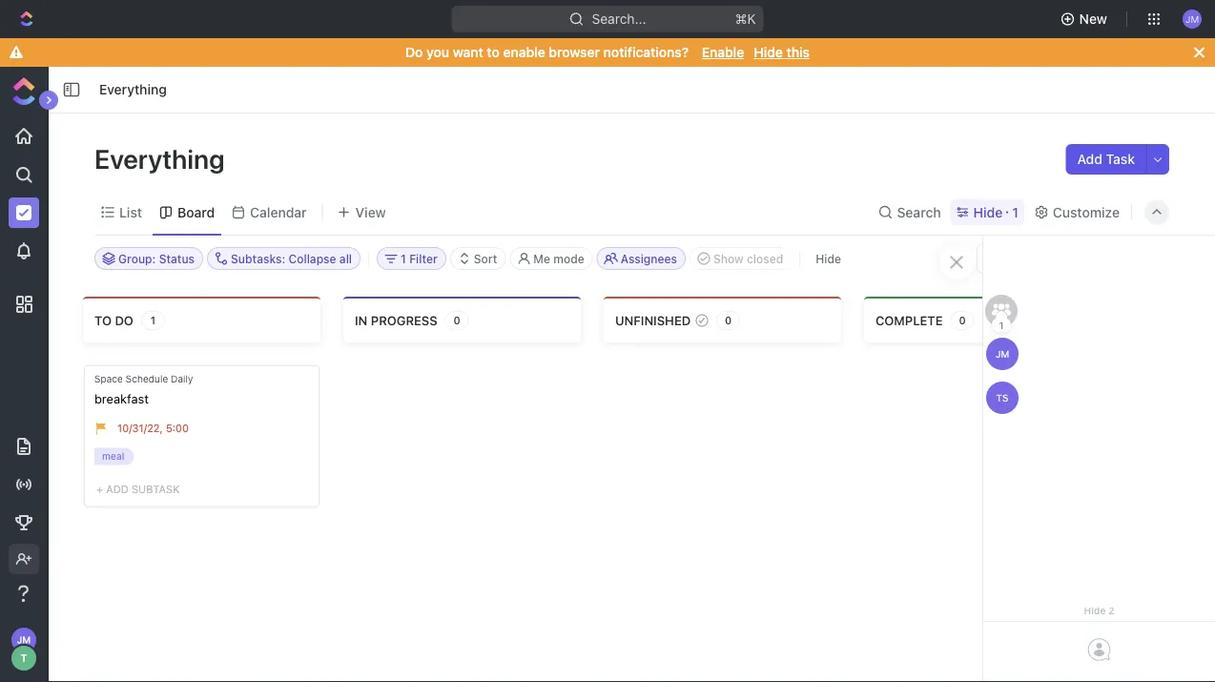 Task type: locate. For each thing, give the bounding box(es) containing it.
hide
[[754, 44, 783, 60], [974, 204, 1003, 220], [816, 252, 841, 265], [1084, 605, 1106, 616]]

0 horizontal spatial 0
[[454, 314, 461, 327]]

add
[[1078, 151, 1103, 167], [106, 483, 129, 496]]

view
[[356, 204, 386, 220]]

all
[[339, 252, 352, 265]]

space
[[94, 373, 123, 384]]

sort
[[474, 252, 497, 265]]

me mode
[[534, 252, 584, 265]]

in progress
[[355, 313, 438, 327]]

0 vertical spatial to
[[487, 44, 500, 60]]

2 horizontal spatial jm
[[1186, 13, 1199, 24]]

do
[[405, 44, 423, 60]]

show closed
[[714, 252, 783, 265]]

1 horizontal spatial jm
[[996, 348, 1009, 359]]

to do
[[94, 313, 133, 327]]

10/31/22
[[117, 422, 160, 434]]

hide right closed
[[816, 252, 841, 265]]

1 horizontal spatial add
[[1078, 151, 1103, 167]]

search
[[897, 204, 941, 220]]

board link
[[174, 199, 215, 226]]

assignees button
[[597, 247, 686, 270]]

task
[[1106, 151, 1135, 167]]

list
[[119, 204, 142, 220]]

1 horizontal spatial to
[[487, 44, 500, 60]]

notifications?
[[604, 44, 689, 60]]

customize
[[1053, 204, 1120, 220]]

new
[[1080, 11, 1108, 27]]

2 vertical spatial jm
[[17, 634, 31, 645]]

ts
[[996, 392, 1009, 403]]

progress
[[371, 313, 438, 327]]

to left the do
[[94, 313, 112, 327]]

⌘k
[[735, 11, 756, 27]]

search button
[[872, 199, 947, 226]]

hide left 2
[[1084, 605, 1106, 616]]

subtask
[[132, 483, 180, 496]]

everything
[[99, 82, 167, 97], [94, 143, 231, 174]]

hide for hide 2
[[1084, 605, 1106, 616]]

1 filter
[[401, 252, 438, 265]]

0 right 'complete'
[[959, 314, 966, 327]]

want
[[453, 44, 483, 60]]

0 horizontal spatial to
[[94, 313, 112, 327]]

0 vertical spatial everything
[[99, 82, 167, 97]]

meal
[[102, 451, 125, 462]]

to right the want
[[487, 44, 500, 60]]

everything inside 'link'
[[99, 82, 167, 97]]

hide 2
[[1084, 605, 1115, 616]]

3 0 from the left
[[959, 314, 966, 327]]

1 0 from the left
[[454, 314, 461, 327]]

2 0 from the left
[[725, 314, 732, 327]]

0 vertical spatial add
[[1078, 151, 1103, 167]]

hide inside "button"
[[816, 252, 841, 265]]

add left task
[[1078, 151, 1103, 167]]

you
[[427, 44, 449, 60]]

0 down the 'show'
[[725, 314, 732, 327]]

0 horizontal spatial jm
[[17, 634, 31, 645]]

mode
[[554, 252, 584, 265]]

+ add subtask
[[96, 483, 180, 496]]

closed
[[747, 252, 783, 265]]

hide for hide
[[816, 252, 841, 265]]

0
[[454, 314, 461, 327], [725, 314, 732, 327], [959, 314, 966, 327]]

jm
[[1186, 13, 1199, 24], [996, 348, 1009, 359], [17, 634, 31, 645]]

1 horizontal spatial 0
[[725, 314, 732, 327]]

search...
[[592, 11, 646, 27]]

complete
[[876, 313, 943, 327]]

hide right search
[[974, 204, 1003, 220]]

subtasks: collapse all
[[231, 252, 352, 265]]

this
[[787, 44, 810, 60]]

2 horizontal spatial 0
[[959, 314, 966, 327]]

t
[[20, 652, 27, 664]]

add right +
[[106, 483, 129, 496]]

1
[[1012, 204, 1019, 220], [401, 252, 406, 265], [150, 314, 156, 327], [999, 320, 1004, 331]]

board
[[177, 204, 215, 220]]

filter
[[409, 252, 438, 265]]

0 horizontal spatial add
[[106, 483, 129, 496]]

1 left filter
[[401, 252, 406, 265]]

to
[[487, 44, 500, 60], [94, 313, 112, 327]]

0 right progress on the top left of the page
[[454, 314, 461, 327]]

0 vertical spatial jm
[[1186, 13, 1199, 24]]

daily
[[171, 373, 193, 384]]

in
[[355, 313, 368, 327]]

calendar link
[[246, 199, 307, 226]]

schedule
[[126, 373, 168, 384]]

1 vertical spatial add
[[106, 483, 129, 496]]

view button
[[331, 199, 393, 226]]



Task type: describe. For each thing, give the bounding box(es) containing it.
5:00
[[166, 422, 189, 434]]

collapse
[[289, 252, 336, 265]]

hide 1
[[974, 204, 1019, 220]]

status
[[159, 252, 195, 265]]

unfinished
[[615, 313, 691, 327]]

1 vertical spatial everything
[[94, 143, 231, 174]]

meal button
[[94, 448, 138, 469]]

group:
[[118, 252, 156, 265]]

new button
[[1053, 4, 1119, 34]]

breakfast
[[94, 391, 149, 405]]

1 right the do
[[150, 314, 156, 327]]

jm inside jm dropdown button
[[1186, 13, 1199, 24]]

hide for hide 1
[[974, 204, 1003, 220]]

0 for in progress
[[454, 314, 461, 327]]

everything link
[[94, 78, 172, 101]]

show
[[714, 252, 744, 265]]

list link
[[115, 199, 142, 226]]

calendar
[[250, 204, 307, 220]]

assignees
[[621, 252, 677, 265]]

10/31/22 , 5:00
[[117, 422, 189, 434]]

1 up ts
[[999, 320, 1004, 331]]

,
[[160, 422, 163, 434]]

2
[[1109, 605, 1115, 616]]

1 filter button
[[377, 247, 446, 270]]

+
[[96, 483, 103, 496]]

1 vertical spatial to
[[94, 313, 112, 327]]

add task
[[1078, 151, 1135, 167]]

space schedule daily breakfast
[[94, 373, 193, 405]]

do
[[115, 313, 133, 327]]

subtasks:
[[231, 252, 285, 265]]

hide button
[[808, 247, 849, 270]]

sort button
[[450, 247, 506, 270]]

browser
[[549, 44, 600, 60]]

Search tasks... text field
[[978, 244, 1169, 273]]

0 for complete
[[959, 314, 966, 327]]

view button
[[331, 190, 393, 235]]

show closed button
[[690, 247, 792, 270]]

customize button
[[1028, 199, 1126, 226]]

1 inside dropdown button
[[401, 252, 406, 265]]

1 left customize 'button'
[[1012, 204, 1019, 220]]

add task button
[[1066, 144, 1147, 175]]

me mode button
[[510, 247, 593, 270]]

add inside add task button
[[1078, 151, 1103, 167]]

hide left the this
[[754, 44, 783, 60]]

enable
[[702, 44, 744, 60]]

jm button
[[1177, 4, 1208, 34]]

enable
[[503, 44, 545, 60]]

1 vertical spatial jm
[[996, 348, 1009, 359]]

group: status
[[118, 252, 195, 265]]

do you want to enable browser notifications? enable hide this
[[405, 44, 810, 60]]

jm t
[[17, 634, 31, 664]]

me
[[534, 252, 550, 265]]



Task type: vqa. For each thing, say whether or not it's contained in the screenshot.
meal
yes



